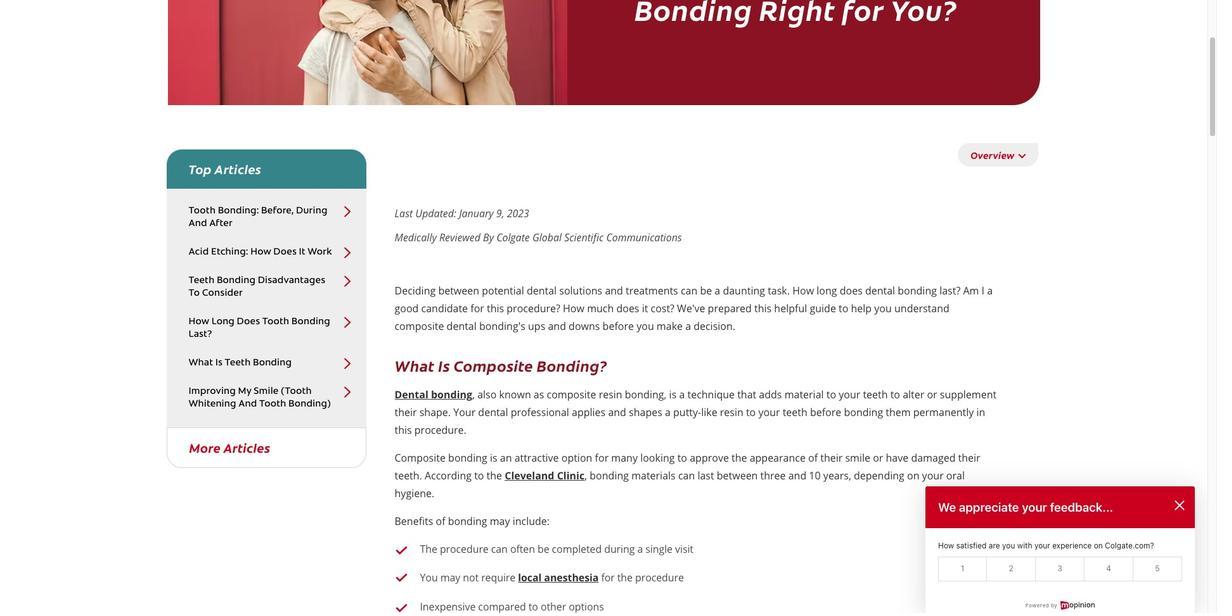 Task type: describe. For each thing, give the bounding box(es) containing it.
disadvantages
[[258, 276, 325, 286]]

candidate
[[421, 302, 468, 316]]

bonding,
[[625, 388, 667, 402]]

0 horizontal spatial resin
[[599, 388, 622, 402]]

materials
[[632, 469, 676, 483]]

communications
[[606, 231, 682, 245]]

your inside , bonding materials can last between three and 10 years, depending on your oral hygiene.
[[922, 469, 944, 483]]

teeth bonding disadvantages to consider
[[189, 276, 325, 299]]

last
[[698, 469, 714, 483]]

depending
[[854, 469, 905, 483]]

can inside deciding between potential dental solutions and treatments can be a daunting task. how long does dental bonding last? am i a good candidate for this procedure? how much does it cost? we've prepared this helpful guide to help you understand composite dental bonding's ups and downs before you make a decision.
[[681, 284, 698, 298]]

a left putty-
[[665, 406, 671, 420]]

deciding between potential dental solutions and treatments can be a daunting task. how long does dental bonding last? am i a good candidate for this procedure? how much does it cost? we've prepared this helpful guide to help you understand composite dental bonding's ups and downs before you make a decision.
[[395, 284, 993, 334]]

how inside how long does tooth bonding last?
[[189, 318, 209, 327]]

bonding)
[[289, 400, 331, 409]]

before,
[[261, 207, 294, 216]]

and inside tooth bonding: before, during and after
[[189, 219, 207, 229]]

local
[[518, 571, 542, 585]]

putty-
[[673, 406, 701, 420]]

have
[[886, 451, 909, 465]]

experience
[[1053, 542, 1092, 551]]

more
[[189, 439, 221, 456]]

9,
[[496, 207, 504, 221]]

1 vertical spatial be
[[538, 543, 549, 557]]

appreciate
[[959, 500, 1019, 515]]

task.
[[768, 284, 790, 298]]

applies
[[572, 406, 606, 420]]

material
[[785, 388, 824, 402]]

for for local
[[601, 571, 615, 585]]

not
[[463, 571, 479, 585]]

mopinion logo image
[[1061, 602, 1095, 611]]

whitening
[[189, 400, 236, 409]]

completed
[[552, 543, 602, 557]]

a up the prepared
[[715, 284, 720, 298]]

colgate.com?
[[1105, 542, 1154, 551]]

the
[[420, 543, 437, 557]]

be inside deciding between potential dental solutions and treatments can be a daunting task. how long does dental bonding last? am i a good candidate for this procedure? how much does it cost? we've prepared this helpful guide to help you understand composite dental bonding's ups and downs before you make a decision.
[[700, 284, 712, 298]]

teeth bonding disadvantages to consider link
[[189, 275, 353, 300]]

1 horizontal spatial resin
[[720, 406, 744, 420]]

more articles
[[189, 439, 270, 456]]

last updated: january 9, 2023
[[395, 207, 529, 221]]

tooth bonding: before, during and after
[[189, 207, 328, 229]]

and up much
[[605, 284, 623, 298]]

deciding
[[395, 284, 436, 298]]

consider
[[202, 289, 243, 299]]

dental down candidate
[[447, 320, 477, 334]]

we
[[938, 500, 956, 515]]

to up them
[[891, 388, 900, 402]]

it
[[642, 302, 648, 316]]

you
[[420, 571, 438, 585]]

1 horizontal spatial composite
[[454, 355, 533, 376]]

1 vertical spatial teeth
[[225, 359, 251, 368]]

much
[[587, 302, 614, 316]]

acid
[[189, 248, 209, 257]]

to right material
[[827, 388, 836, 402]]

daunting
[[723, 284, 765, 298]]

bonding up your at the left of the page
[[431, 388, 472, 402]]

articles for more articles
[[224, 439, 270, 456]]

last?
[[940, 284, 961, 298]]

, bonding materials can last between three and 10 years, depending on your oral hygiene.
[[395, 469, 965, 501]]

is for composite
[[438, 355, 450, 376]]

teeth inside teeth bonding disadvantages to consider
[[189, 276, 215, 286]]

your
[[453, 406, 476, 420]]

your right with
[[1035, 542, 1051, 551]]

we've
[[677, 302, 705, 316]]

updated:
[[415, 207, 457, 221]]

a up putty-
[[679, 388, 685, 402]]

5
[[1155, 564, 1160, 574]]

1 vertical spatial does
[[617, 302, 639, 316]]

1 vertical spatial the
[[487, 469, 502, 483]]

of inside composite bonding is an attractive option for many looking to approve the appearance of their smile or have damaged their teeth. according to the
[[808, 451, 818, 465]]

procedure.
[[415, 424, 467, 438]]

bonding?
[[537, 355, 607, 376]]

composite inside the , also known as composite resin bonding, is a technique that adds material to your teeth to alter or supplement their shape. your dental professional applies and shapes a putty-like resin to your teeth before bonding them permanently in this procedure.
[[547, 388, 596, 402]]

it
[[299, 248, 305, 257]]

1 horizontal spatial their
[[821, 451, 843, 465]]

what is teeth bonding link
[[189, 357, 353, 370]]

acid etching: how does it work
[[189, 248, 332, 257]]

tooth inside how long does tooth bonding last?
[[262, 318, 289, 327]]

top articles
[[189, 160, 261, 177]]

their inside the , also known as composite resin bonding, is a technique that adds material to your teeth to alter or supplement their shape. your dental professional applies and shapes a putty-like resin to your teeth before bonding them permanently in this procedure.
[[395, 406, 417, 420]]

what is composite bonding?
[[395, 355, 607, 376]]

and inside , bonding materials can last between three and 10 years, depending on your oral hygiene.
[[789, 469, 807, 483]]

local anesthesia link
[[518, 571, 599, 585]]

shape.
[[420, 406, 451, 420]]

what is teeth bonding
[[189, 359, 292, 368]]

require
[[481, 571, 516, 585]]

articles for top articles
[[215, 160, 261, 177]]

your down adds
[[759, 406, 780, 420]]

work
[[308, 248, 332, 257]]

powered by link
[[1023, 599, 1098, 614]]

is inside composite bonding is an attractive option for many looking to approve the appearance of their smile or have damaged their teeth. according to the
[[490, 451, 497, 465]]

0 vertical spatial does
[[840, 284, 863, 298]]

dental bonding
[[395, 388, 472, 402]]

single
[[646, 543, 673, 557]]

visit
[[675, 543, 694, 557]]

dental up "help"
[[865, 284, 895, 298]]

on inside , bonding materials can last between three and 10 years, depending on your oral hygiene.
[[907, 469, 920, 483]]

include:
[[513, 515, 550, 529]]

technique
[[688, 388, 735, 402]]

understand
[[895, 302, 950, 316]]

0 vertical spatial you
[[875, 302, 892, 316]]

between inside deciding between potential dental solutions and treatments can be a daunting task. how long does dental bonding last? am i a good candidate for this procedure? how much does it cost? we've prepared this helpful guide to help you understand composite dental bonding's ups and downs before you make a decision.
[[438, 284, 479, 298]]

bonding inside composite bonding is an attractive option for many looking to approve the appearance of their smile or have damaged their teeth. according to the
[[448, 451, 487, 465]]

by
[[1051, 603, 1058, 610]]

teeth.
[[395, 469, 422, 483]]

to right looking
[[678, 451, 687, 465]]

how left satisfied at the right bottom of the page
[[938, 542, 954, 551]]

that
[[738, 388, 757, 402]]

your right material
[[839, 388, 861, 402]]

downs
[[569, 320, 600, 334]]

acid etching: how does it work link
[[189, 247, 353, 259]]

your up with
[[1022, 500, 1047, 515]]

looking
[[640, 451, 675, 465]]

during
[[604, 543, 635, 557]]

, for also
[[472, 388, 475, 402]]

damaged
[[911, 451, 956, 465]]

you may not require local anesthesia for the procedure
[[420, 571, 684, 585]]

for for attractive
[[595, 451, 609, 465]]

and right ups
[[548, 320, 566, 334]]

by
[[483, 231, 494, 245]]

2 horizontal spatial this
[[755, 302, 772, 316]]

bonding inside teeth bonding disadvantages to consider
[[217, 276, 256, 286]]

approve
[[690, 451, 729, 465]]

during
[[296, 207, 328, 216]]

january
[[459, 207, 494, 221]]



Task type: vqa. For each thing, say whether or not it's contained in the screenshot.
Prescription Products's Prescription
no



Task type: locate. For each thing, give the bounding box(es) containing it.
1 vertical spatial composite
[[395, 451, 446, 465]]

to
[[189, 289, 200, 299]]

1 vertical spatial composite
[[547, 388, 596, 402]]

their down dental
[[395, 406, 417, 420]]

0 vertical spatial before
[[603, 320, 634, 334]]

attractive
[[515, 451, 559, 465]]

1 vertical spatial on
[[1094, 542, 1103, 551]]

medically
[[395, 231, 437, 245]]

treatments
[[626, 284, 678, 298]]

0 vertical spatial of
[[808, 451, 818, 465]]

0 vertical spatial for
[[471, 302, 484, 316]]

powered by
[[1026, 603, 1058, 610]]

bonding
[[217, 276, 256, 286], [292, 318, 330, 327], [253, 359, 292, 368]]

be right often
[[538, 543, 549, 557]]

option
[[562, 451, 592, 465]]

the down during at the bottom
[[617, 571, 633, 585]]

this down dental
[[395, 424, 412, 438]]

1 vertical spatial teeth
[[783, 406, 808, 420]]

this down the task.
[[755, 302, 772, 316]]

this up bonding's
[[487, 302, 504, 316]]

on
[[907, 469, 920, 483], [1094, 542, 1103, 551]]

is inside what is teeth bonding link
[[215, 359, 223, 368]]

0 vertical spatial composite
[[395, 320, 444, 334]]

1 vertical spatial is
[[490, 451, 497, 465]]

2 vertical spatial you
[[1002, 542, 1015, 551]]

can left often
[[491, 543, 508, 557]]

may left 'not'
[[440, 571, 460, 585]]

top
[[189, 160, 212, 177]]

4
[[1106, 564, 1111, 574]]

long
[[817, 284, 837, 298]]

for inside composite bonding is an attractive option for many looking to approve the appearance of their smile or have damaged their teeth. according to the
[[595, 451, 609, 465]]

a down we've
[[685, 320, 691, 334]]

, inside , bonding materials can last between three and 10 years, depending on your oral hygiene.
[[585, 469, 587, 483]]

what for what is teeth bonding
[[189, 359, 213, 368]]

does up "help"
[[840, 284, 863, 298]]

powered
[[1026, 603, 1050, 610]]

does left 'it' at right
[[617, 302, 639, 316]]

procedure down single
[[635, 571, 684, 585]]

help
[[851, 302, 872, 316]]

how long does tooth bonding last?
[[189, 318, 330, 340]]

bonding down 'disadvantages'
[[292, 318, 330, 327]]

potential
[[482, 284, 524, 298]]

, left also
[[472, 388, 475, 402]]

1 horizontal spatial the
[[617, 571, 633, 585]]

how up last?
[[189, 318, 209, 327]]

composite inside composite bonding is an attractive option for many looking to approve the appearance of their smile or have damaged their teeth. according to the
[[395, 451, 446, 465]]

1 vertical spatial procedure
[[635, 571, 684, 585]]

composite inside deciding between potential dental solutions and treatments can be a daunting task. how long does dental bonding last? am i a good candidate for this procedure? how much does it cost? we've prepared this helpful guide to help you understand composite dental bonding's ups and downs before you make a decision.
[[395, 320, 444, 334]]

0 horizontal spatial is
[[490, 451, 497, 465]]

0 horizontal spatial procedure
[[440, 543, 489, 557]]

can up we've
[[681, 284, 698, 298]]

before inside deciding between potential dental solutions and treatments can be a daunting task. how long does dental bonding last? am i a good candidate for this procedure? how much does it cost? we've prepared this helpful guide to help you understand composite dental bonding's ups and downs before you make a decision.
[[603, 320, 634, 334]]

does left the it
[[273, 248, 297, 257]]

dental
[[527, 284, 557, 298], [865, 284, 895, 298], [447, 320, 477, 334], [478, 406, 508, 420]]

for down during at the bottom
[[601, 571, 615, 585]]

to right according
[[474, 469, 484, 483]]

1 vertical spatial bonding
[[292, 318, 330, 327]]

reviewed
[[439, 231, 481, 245]]

bonding left them
[[844, 406, 883, 420]]

1 horizontal spatial may
[[490, 515, 510, 529]]

known
[[499, 388, 531, 402]]

for up bonding's
[[471, 302, 484, 316]]

tooth
[[189, 207, 216, 216], [262, 318, 289, 327], [259, 400, 286, 409]]

long
[[212, 318, 235, 327]]

10
[[809, 469, 821, 483]]

0 horizontal spatial or
[[873, 451, 883, 465]]

bonding down according
[[448, 515, 487, 529]]

0 vertical spatial articles
[[215, 160, 261, 177]]

or inside composite bonding is an attractive option for many looking to approve the appearance of their smile or have damaged their teeth. according to the
[[873, 451, 883, 465]]

the right approve
[[732, 451, 747, 465]]

your
[[839, 388, 861, 402], [759, 406, 780, 420], [922, 469, 944, 483], [1022, 500, 1047, 515], [1035, 542, 1051, 551]]

bonding up "consider"
[[217, 276, 256, 286]]

cleveland clinic link
[[505, 469, 585, 483]]

1 horizontal spatial and
[[239, 400, 257, 409]]

is up "dental bonding"
[[438, 355, 450, 376]]

decision.
[[694, 320, 736, 334]]

0 horizontal spatial does
[[237, 318, 260, 327]]

can inside , bonding materials can last between three and 10 years, depending on your oral hygiene.
[[678, 469, 695, 483]]

, inside the , also known as composite resin bonding, is a technique that adds material to your teeth to alter or supplement their shape. your dental professional applies and shapes a putty-like resin to your teeth before bonding them permanently in this procedure.
[[472, 388, 475, 402]]

composite up the teeth.
[[395, 451, 446, 465]]

how right etching:
[[251, 248, 271, 257]]

on right experience
[[1094, 542, 1103, 551]]

cleveland
[[505, 469, 554, 483]]

their
[[395, 406, 417, 420], [821, 451, 843, 465], [958, 451, 981, 465]]

composite bonding is an attractive option for many looking to approve the appearance of their smile or have damaged their teeth. according to the
[[395, 451, 981, 483]]

does right long
[[237, 318, 260, 327]]

medically reviewed by colgate global scientific communications
[[395, 231, 682, 245]]

0 vertical spatial may
[[490, 515, 510, 529]]

0 vertical spatial the
[[732, 451, 747, 465]]

0 vertical spatial bonding
[[217, 276, 256, 286]]

1 vertical spatial resin
[[720, 406, 744, 420]]

a left single
[[637, 543, 643, 557]]

before inside the , also known as composite resin bonding, is a technique that adds material to your teeth to alter or supplement their shape. your dental professional applies and shapes a putty-like resin to your teeth before bonding them permanently in this procedure.
[[810, 406, 842, 420]]

0 vertical spatial be
[[700, 284, 712, 298]]

2 horizontal spatial their
[[958, 451, 981, 465]]

tooth down smile
[[259, 400, 286, 409]]

between right last
[[717, 469, 758, 483]]

to inside deciding between potential dental solutions and treatments can be a daunting task. how long does dental bonding last? am i a good candidate for this procedure? how much does it cost? we've prepared this helpful guide to help you understand composite dental bonding's ups and downs before you make a decision.
[[839, 302, 849, 316]]

0 vertical spatial is
[[669, 388, 677, 402]]

scientific
[[564, 231, 604, 245]]

1 horizontal spatial procedure
[[635, 571, 684, 585]]

bonding up the understand
[[898, 284, 937, 298]]

or inside the , also known as composite resin bonding, is a technique that adds material to your teeth to alter or supplement their shape. your dental professional applies and shapes a putty-like resin to your teeth before bonding them permanently in this procedure.
[[927, 388, 937, 402]]

or right "alter" on the right bottom of page
[[927, 388, 937, 402]]

1 horizontal spatial does
[[840, 284, 863, 298]]

, down 'option'
[[585, 469, 587, 483]]

is inside the , also known as composite resin bonding, is a technique that adds material to your teeth to alter or supplement their shape. your dental professional applies and shapes a putty-like resin to your teeth before bonding them permanently in this procedure.
[[669, 388, 677, 402]]

teeth up to
[[189, 276, 215, 286]]

does inside "acid etching: how does it work" link
[[273, 248, 297, 257]]

how inside "acid etching: how does it work" link
[[251, 248, 271, 257]]

1 vertical spatial tooth
[[262, 318, 289, 327]]

what down last?
[[189, 359, 213, 368]]

resin up applies
[[599, 388, 622, 402]]

1 vertical spatial between
[[717, 469, 758, 483]]

0 vertical spatial can
[[681, 284, 698, 298]]

colgate
[[497, 231, 530, 245]]

be up we've
[[700, 284, 712, 298]]

we appreciate your feedback...
[[938, 500, 1114, 515]]

0 horizontal spatial between
[[438, 284, 479, 298]]

1 horizontal spatial of
[[808, 451, 818, 465]]

to left "help"
[[839, 302, 849, 316]]

composite up also
[[454, 355, 533, 376]]

is
[[669, 388, 677, 402], [490, 451, 497, 465]]

top rated articles navigation
[[166, 150, 366, 468]]

also
[[478, 388, 497, 402]]

before down much
[[603, 320, 634, 334]]

good
[[395, 302, 419, 316]]

dental bonding link
[[395, 388, 472, 402]]

0 horizontal spatial composite
[[395, 451, 446, 465]]

global
[[533, 231, 562, 245]]

1 horizontal spatial teeth
[[225, 359, 251, 368]]

overview
[[971, 148, 1015, 162]]

teeth up my
[[225, 359, 251, 368]]

0 vertical spatial does
[[273, 248, 297, 257]]

1 horizontal spatial between
[[717, 469, 758, 483]]

bonding inside the , also known as composite resin bonding, is a technique that adds material to your teeth to alter or supplement their shape. your dental professional applies and shapes a putty-like resin to your teeth before bonding them permanently in this procedure.
[[844, 406, 883, 420]]

2 horizontal spatial the
[[732, 451, 747, 465]]

1 vertical spatial can
[[678, 469, 695, 483]]

0 horizontal spatial before
[[603, 320, 634, 334]]

resin right like
[[720, 406, 744, 420]]

0 horizontal spatial of
[[436, 515, 446, 529]]

last?
[[189, 330, 212, 340]]

1 horizontal spatial this
[[487, 302, 504, 316]]

does
[[273, 248, 297, 257], [237, 318, 260, 327]]

your down damaged at bottom right
[[922, 469, 944, 483]]

0 horizontal spatial ,
[[472, 388, 475, 402]]

supplement
[[940, 388, 997, 402]]

what
[[395, 355, 435, 376], [189, 359, 213, 368]]

may
[[490, 515, 510, 529], [440, 571, 460, 585]]

and left shapes
[[608, 406, 626, 420]]

1 vertical spatial articles
[[224, 439, 270, 456]]

smile
[[845, 451, 871, 465]]

and left after
[[189, 219, 207, 229]]

0 horizontal spatial their
[[395, 406, 417, 420]]

their up oral at the right
[[958, 451, 981, 465]]

0 horizontal spatial teeth
[[783, 406, 808, 420]]

0 horizontal spatial and
[[189, 219, 207, 229]]

and left 10
[[789, 469, 807, 483]]

and inside the improving my smile (tooth whitening and tooth bonding)
[[239, 400, 257, 409]]

or up depending
[[873, 451, 883, 465]]

of up 10
[[808, 451, 818, 465]]

how up helpful
[[793, 284, 814, 298]]

2023
[[507, 207, 529, 221]]

to down that
[[746, 406, 756, 420]]

bonding up smile
[[253, 359, 292, 368]]

often
[[510, 543, 535, 557]]

1 horizontal spatial does
[[273, 248, 297, 257]]

bonding inside , bonding materials can last between three and 10 years, depending on your oral hygiene.
[[590, 469, 629, 483]]

what inside top rated articles navigation
[[189, 359, 213, 368]]

composite down good
[[395, 320, 444, 334]]

feedback...
[[1050, 500, 1114, 515]]

0 vertical spatial procedure
[[440, 543, 489, 557]]

is
[[438, 355, 450, 376], [215, 359, 223, 368]]

my
[[238, 387, 251, 397]]

1 horizontal spatial composite
[[547, 388, 596, 402]]

improving
[[189, 387, 236, 397]]

2 vertical spatial for
[[601, 571, 615, 585]]

0 vertical spatial on
[[907, 469, 920, 483]]

1 horizontal spatial be
[[700, 284, 712, 298]]

the down an
[[487, 469, 502, 483]]

1 vertical spatial before
[[810, 406, 842, 420]]

0 vertical spatial teeth
[[189, 276, 215, 286]]

bonding inside how long does tooth bonding last?
[[292, 318, 330, 327]]

can left last
[[678, 469, 695, 483]]

appearance
[[750, 451, 806, 465]]

improving my smile (tooth whitening and tooth bonding) link
[[189, 386, 353, 411]]

what for what is composite bonding?
[[395, 355, 435, 376]]

0 horizontal spatial you
[[637, 320, 654, 334]]

teeth down material
[[783, 406, 808, 420]]

2 vertical spatial bonding
[[253, 359, 292, 368]]

may left the include:
[[490, 515, 510, 529]]

0 vertical spatial composite
[[454, 355, 533, 376]]

professional
[[511, 406, 569, 420]]

, for bonding
[[585, 469, 587, 483]]

0 horizontal spatial be
[[538, 543, 549, 557]]

0 horizontal spatial teeth
[[189, 276, 215, 286]]

anesthesia
[[544, 571, 599, 585]]

between up candidate
[[438, 284, 479, 298]]

1 vertical spatial you
[[637, 320, 654, 334]]

0 horizontal spatial on
[[907, 469, 920, 483]]

tooth inside the improving my smile (tooth whitening and tooth bonding)
[[259, 400, 286, 409]]

2 horizontal spatial you
[[1002, 542, 1015, 551]]

make
[[657, 320, 683, 334]]

clinic
[[557, 469, 585, 483]]

their up 'years,'
[[821, 451, 843, 465]]

tooth inside tooth bonding: before, during and after
[[189, 207, 216, 216]]

1 horizontal spatial on
[[1094, 542, 1103, 551]]

a happy young couple in eyeglasses smiling and hugging on the street image
[[168, 0, 568, 105]]

is up putty-
[[669, 388, 677, 402]]

does inside how long does tooth bonding last?
[[237, 318, 260, 327]]

0 vertical spatial resin
[[599, 388, 622, 402]]

0 horizontal spatial is
[[215, 359, 223, 368]]

an
[[500, 451, 512, 465]]

bonding down 'many'
[[590, 469, 629, 483]]

adds
[[759, 388, 782, 402]]

2
[[1009, 564, 1014, 574]]

before down material
[[810, 406, 842, 420]]

dental up the procedure?
[[527, 284, 557, 298]]

tooth up after
[[189, 207, 216, 216]]

does
[[840, 284, 863, 298], [617, 302, 639, 316]]

for
[[471, 302, 484, 316], [595, 451, 609, 465], [601, 571, 615, 585]]

0 vertical spatial teeth
[[863, 388, 888, 402]]

with
[[1018, 542, 1033, 551]]

benefits of bonding may include:
[[395, 515, 550, 529]]

0 vertical spatial and
[[189, 219, 207, 229]]

1 horizontal spatial what
[[395, 355, 435, 376]]

is up improving
[[215, 359, 223, 368]]

1 horizontal spatial ,
[[585, 469, 587, 483]]

oral
[[947, 469, 965, 483]]

years,
[[823, 469, 851, 483]]

1 vertical spatial or
[[873, 451, 883, 465]]

you down 'it' at right
[[637, 320, 654, 334]]

how down solutions
[[563, 302, 585, 316]]

you right "help"
[[875, 302, 892, 316]]

you right are
[[1002, 542, 1015, 551]]

of right benefits
[[436, 515, 446, 529]]

what up dental
[[395, 355, 435, 376]]

(tooth
[[281, 387, 312, 397]]

1 vertical spatial may
[[440, 571, 460, 585]]

1 horizontal spatial teeth
[[863, 388, 888, 402]]

is for teeth
[[215, 359, 223, 368]]

a right i
[[987, 284, 993, 298]]

shapes
[[629, 406, 662, 420]]

between inside , bonding materials can last between three and 10 years, depending on your oral hygiene.
[[717, 469, 758, 483]]

2 vertical spatial the
[[617, 571, 633, 585]]

0 vertical spatial between
[[438, 284, 479, 298]]

0 vertical spatial or
[[927, 388, 937, 402]]

1 horizontal spatial is
[[669, 388, 677, 402]]

2 vertical spatial can
[[491, 543, 508, 557]]

1 horizontal spatial before
[[810, 406, 842, 420]]

this inside the , also known as composite resin bonding, is a technique that adds material to your teeth to alter or supplement their shape. your dental professional applies and shapes a putty-like resin to your teeth before bonding them permanently in this procedure.
[[395, 424, 412, 438]]

to
[[839, 302, 849, 316], [827, 388, 836, 402], [891, 388, 900, 402], [746, 406, 756, 420], [678, 451, 687, 465], [474, 469, 484, 483]]

0 vertical spatial ,
[[472, 388, 475, 402]]

0 horizontal spatial the
[[487, 469, 502, 483]]

0 horizontal spatial what
[[189, 359, 213, 368]]

1 vertical spatial does
[[237, 318, 260, 327]]

procedure
[[440, 543, 489, 557], [635, 571, 684, 585]]

1 horizontal spatial or
[[927, 388, 937, 402]]

1 horizontal spatial you
[[875, 302, 892, 316]]

composite up applies
[[547, 388, 596, 402]]

on down have
[[907, 469, 920, 483]]

benefits
[[395, 515, 433, 529]]

bonding inside deciding between potential dental solutions and treatments can be a daunting task. how long does dental bonding last? am i a good candidate for this procedure? how much does it cost? we've prepared this helpful guide to help you understand composite dental bonding's ups and downs before you make a decision.
[[898, 284, 937, 298]]

composite
[[395, 320, 444, 334], [547, 388, 596, 402]]

dental
[[395, 388, 428, 402]]

satisfied
[[956, 542, 987, 551]]

for left 'many'
[[595, 451, 609, 465]]

0 horizontal spatial composite
[[395, 320, 444, 334]]

more articles link
[[189, 439, 343, 456]]

procedure down benefits of bonding may include:
[[440, 543, 489, 557]]

articles right more on the left bottom
[[224, 439, 270, 456]]

2 vertical spatial tooth
[[259, 400, 286, 409]]

of
[[808, 451, 818, 465], [436, 515, 446, 529]]

0 vertical spatial tooth
[[189, 207, 216, 216]]

1 horizontal spatial is
[[438, 355, 450, 376]]

dental inside the , also known as composite resin bonding, is a technique that adds material to your teeth to alter or supplement their shape. your dental professional applies and shapes a putty-like resin to your teeth before bonding them permanently in this procedure.
[[478, 406, 508, 420]]

dental down also
[[478, 406, 508, 420]]

them
[[886, 406, 911, 420]]

1 vertical spatial and
[[239, 400, 257, 409]]

articles right the top
[[215, 160, 261, 177]]

,
[[472, 388, 475, 402], [585, 469, 587, 483]]

and inside the , also known as composite resin bonding, is a technique that adds material to your teeth to alter or supplement their shape. your dental professional applies and shapes a putty-like resin to your teeth before bonding them permanently in this procedure.
[[608, 406, 626, 420]]

bonding up according
[[448, 451, 487, 465]]

is left an
[[490, 451, 497, 465]]

hygiene.
[[395, 487, 434, 501]]

for inside deciding between potential dental solutions and treatments can be a daunting task. how long does dental bonding last? am i a good candidate for this procedure? how much does it cost? we've prepared this helpful guide to help you understand composite dental bonding's ups and downs before you make a decision.
[[471, 302, 484, 316]]

teeth up them
[[863, 388, 888, 402]]



